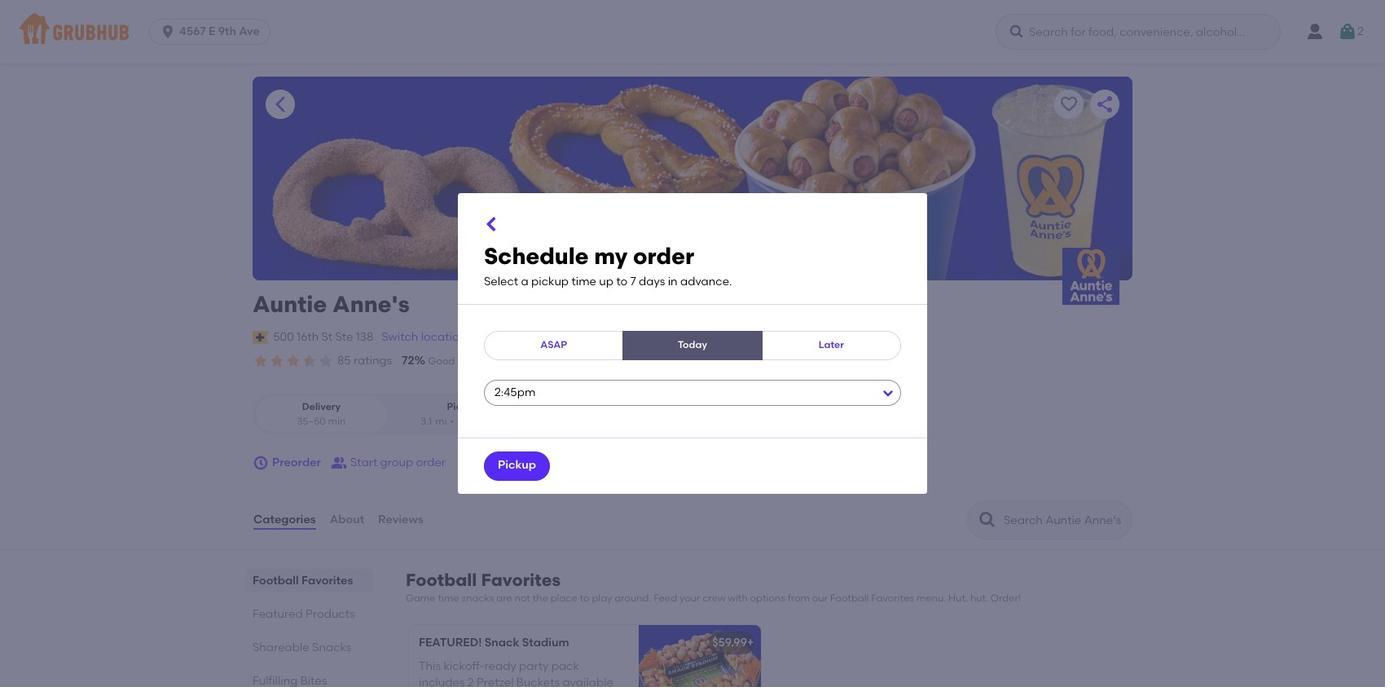 Task type: locate. For each thing, give the bounding box(es) containing it.
3.1
[[421, 415, 432, 427]]

1 horizontal spatial 2
[[1358, 24, 1365, 38]]

0 vertical spatial 2
[[1358, 24, 1365, 38]]

order for group
[[416, 456, 446, 469]]

1 horizontal spatial football
[[406, 570, 477, 590]]

pickup for pickup 3.1 mi • 20–30 min
[[447, 401, 480, 413]]

mi
[[435, 415, 447, 427]]

pickup
[[532, 275, 569, 289]]

pickup inside button
[[498, 458, 536, 472]]

products
[[306, 607, 355, 621]]

2 vertical spatial time
[[438, 593, 459, 604]]

football favorites game time snacks are not the place to play around. feed your crew with options from our football favorites menu. hut, hut. order!
[[406, 570, 1021, 604]]

pickup
[[447, 401, 480, 413], [498, 458, 536, 472]]

shareable
[[253, 641, 310, 655]]

0 vertical spatial pickup
[[447, 401, 480, 413]]

svg image inside "preorder" button
[[253, 455, 269, 471]]

2 inside this kickoff-ready party pack includes 2 pretzel buckets availabl
[[468, 676, 474, 687]]

football up game
[[406, 570, 477, 590]]

4567 e 9th ave
[[179, 24, 260, 38]]

favorites up not
[[481, 570, 561, 590]]

min down delivery on the bottom left of page
[[328, 415, 346, 427]]

0 vertical spatial time
[[572, 275, 597, 289]]

ready
[[485, 659, 517, 673]]

up
[[599, 275, 614, 289]]

time right game
[[438, 593, 459, 604]]

start group order button
[[331, 448, 446, 478]]

to
[[617, 275, 628, 289], [580, 593, 590, 604]]

0 horizontal spatial pickup
[[447, 401, 480, 413]]

correct order
[[636, 355, 700, 367]]

save this restaurant image
[[1060, 95, 1079, 114]]

1 horizontal spatial pickup
[[498, 458, 536, 472]]

football up featured
[[253, 574, 299, 588]]

35–50
[[297, 415, 326, 427]]

your
[[680, 593, 701, 604]]

svg image up schedule
[[483, 215, 502, 234]]

order
[[633, 243, 695, 270], [675, 355, 700, 367], [416, 456, 446, 469]]

svg image for preorder
[[253, 455, 269, 471]]

16th
[[297, 330, 319, 344]]

football
[[406, 570, 477, 590], [253, 574, 299, 588], [831, 593, 869, 604]]

2 vertical spatial order
[[416, 456, 446, 469]]

to inside 'football favorites game time snacks are not the place to play around. feed your crew with options from our football favorites menu. hut, hut. order!'
[[580, 593, 590, 604]]

2 button
[[1339, 17, 1365, 46]]

about button
[[329, 491, 365, 549]]

2 horizontal spatial svg image
[[1339, 22, 1358, 42]]

pretzel
[[477, 676, 514, 687]]

party
[[519, 659, 549, 673]]

to left 7
[[617, 275, 628, 289]]

2 horizontal spatial time
[[572, 275, 597, 289]]

2
[[1358, 24, 1365, 38], [468, 676, 474, 687]]

order inside button
[[416, 456, 446, 469]]

1 min from the left
[[328, 415, 346, 427]]

0 horizontal spatial time
[[438, 593, 459, 604]]

min inside delivery 35–50 min
[[328, 415, 346, 427]]

0 horizontal spatial min
[[328, 415, 346, 427]]

about
[[330, 513, 364, 527]]

featured products
[[253, 607, 355, 621]]

with
[[728, 593, 748, 604]]

this
[[419, 659, 441, 673]]

favorites up products
[[302, 574, 353, 588]]

0 vertical spatial order
[[633, 243, 695, 270]]

0 horizontal spatial to
[[580, 593, 590, 604]]

group
[[380, 456, 413, 469]]

$59.99
[[713, 636, 748, 650]]

my
[[594, 243, 628, 270]]

football right our
[[831, 593, 869, 604]]

20–30
[[457, 415, 486, 427]]

star icon image
[[253, 353, 269, 369], [269, 353, 285, 369], [285, 353, 302, 369], [302, 353, 318, 369], [302, 353, 318, 369], [318, 353, 334, 369]]

svg image inside 2 button
[[1339, 22, 1358, 42]]

hut.
[[971, 593, 989, 604]]

menu.
[[917, 593, 947, 604]]

•
[[450, 415, 454, 427]]

2 min from the left
[[489, 415, 506, 427]]

favorites left menu.
[[872, 593, 915, 604]]

categories
[[254, 513, 316, 527]]

1 horizontal spatial to
[[617, 275, 628, 289]]

football for football favorites
[[253, 574, 299, 588]]

1 horizontal spatial min
[[489, 415, 506, 427]]

svg image left 4567 at top
[[160, 24, 176, 40]]

138
[[356, 330, 374, 344]]

order up in
[[633, 243, 695, 270]]

1 horizontal spatial time
[[535, 355, 556, 367]]

svg image
[[1339, 22, 1358, 42], [1009, 24, 1026, 40], [253, 455, 269, 471]]

not
[[515, 593, 531, 604]]

options
[[750, 593, 786, 604]]

today
[[678, 339, 708, 350]]

1 horizontal spatial favorites
[[481, 570, 561, 590]]

time left up
[[572, 275, 597, 289]]

0 horizontal spatial 2
[[468, 676, 474, 687]]

order down today
[[675, 355, 700, 367]]

1 vertical spatial time
[[535, 355, 556, 367]]

pickup down pickup 3.1 mi • 20–30 min at the bottom of page
[[498, 458, 536, 472]]

1 vertical spatial pickup
[[498, 458, 536, 472]]

1 vertical spatial 2
[[468, 676, 474, 687]]

0 vertical spatial to
[[617, 275, 628, 289]]

svg image
[[160, 24, 176, 40], [483, 215, 502, 234]]

1 vertical spatial order
[[675, 355, 700, 367]]

switch location button
[[381, 328, 467, 346]]

time down asap
[[535, 355, 556, 367]]

ste
[[335, 330, 353, 344]]

advance.
[[681, 275, 732, 289]]

auntie anne's
[[253, 290, 410, 318]]

search icon image
[[978, 510, 998, 530]]

4567
[[179, 24, 206, 38]]

time
[[572, 275, 597, 289], [535, 355, 556, 367], [438, 593, 459, 604]]

min
[[328, 415, 346, 427], [489, 415, 506, 427]]

reviews
[[378, 513, 424, 527]]

1 vertical spatial to
[[580, 593, 590, 604]]

subscription pass image
[[253, 331, 269, 344]]

option group containing delivery 35–50 min
[[253, 394, 532, 435]]

0 horizontal spatial svg image
[[160, 24, 176, 40]]

favorites for football favorites
[[302, 574, 353, 588]]

game
[[406, 593, 436, 604]]

0 horizontal spatial football
[[253, 574, 299, 588]]

football favorites
[[253, 574, 353, 588]]

favorites
[[481, 570, 561, 590], [302, 574, 353, 588], [872, 593, 915, 604]]

pickup up '20–30'
[[447, 401, 480, 413]]

food
[[457, 355, 479, 367]]

0 vertical spatial svg image
[[160, 24, 176, 40]]

option group
[[253, 394, 532, 435]]

share icon image
[[1096, 95, 1115, 114]]

min right '20–30'
[[489, 415, 506, 427]]

order right group
[[416, 456, 446, 469]]

pickup for pickup
[[498, 458, 536, 472]]

order inside schedule my order select a pickup time up to 7 days in advance.
[[633, 243, 695, 270]]

schedule
[[484, 243, 589, 270]]

pickup inside pickup 3.1 mi • 20–30 min
[[447, 401, 480, 413]]

anne's
[[333, 290, 410, 318]]

to left play
[[580, 593, 590, 604]]

on time delivery
[[518, 355, 595, 367]]

today button
[[623, 331, 763, 360]]

1 vertical spatial svg image
[[483, 215, 502, 234]]

0 horizontal spatial svg image
[[253, 455, 269, 471]]

0 horizontal spatial favorites
[[302, 574, 353, 588]]

9th
[[218, 24, 236, 38]]

snacks
[[312, 641, 352, 655]]



Task type: describe. For each thing, give the bounding box(es) containing it.
caret left icon image
[[271, 95, 290, 114]]

buckets
[[517, 676, 560, 687]]

featured! snack stadium image
[[639, 626, 761, 687]]

are
[[497, 593, 513, 604]]

85
[[337, 354, 351, 368]]

2 horizontal spatial favorites
[[872, 593, 915, 604]]

pickup 3.1 mi • 20–30 min
[[421, 401, 506, 427]]

start
[[350, 456, 378, 469]]

snack
[[485, 636, 520, 650]]

featured
[[253, 607, 303, 621]]

in
[[668, 275, 678, 289]]

Search Auntie Anne's search field
[[1003, 513, 1127, 528]]

place
[[551, 593, 578, 604]]

around.
[[615, 593, 652, 604]]

people icon image
[[331, 455, 347, 471]]

switch
[[382, 330, 418, 344]]

7
[[631, 275, 636, 289]]

later button
[[762, 331, 902, 360]]

to inside schedule my order select a pickup time up to 7 days in advance.
[[617, 275, 628, 289]]

kickoff-
[[444, 659, 485, 673]]

4567 e 9th ave button
[[149, 19, 277, 45]]

preorder
[[272, 456, 321, 469]]

shareable snacks
[[253, 641, 352, 655]]

order!
[[991, 593, 1021, 604]]

football for football favorites game time snacks are not the place to play around. feed your crew with options from our football favorites menu. hut, hut. order!
[[406, 570, 477, 590]]

play
[[592, 593, 613, 604]]

this kickoff-ready party pack includes 2 pretzel buckets availabl
[[419, 659, 614, 687]]

svg image for 2
[[1339, 22, 1358, 42]]

feed
[[654, 593, 678, 604]]

ratings
[[354, 354, 392, 368]]

start group order
[[350, 456, 446, 469]]

auntie
[[253, 290, 327, 318]]

asap
[[541, 339, 567, 350]]

good
[[428, 355, 455, 367]]

pack
[[552, 659, 580, 673]]

location
[[421, 330, 466, 344]]

64
[[608, 354, 622, 368]]

featured!
[[419, 636, 482, 650]]

select
[[484, 275, 519, 289]]

$59.99 +
[[713, 636, 754, 650]]

1 horizontal spatial svg image
[[483, 215, 502, 234]]

the
[[533, 593, 548, 604]]

from
[[788, 593, 810, 604]]

includes
[[419, 676, 465, 687]]

delivery
[[559, 355, 595, 367]]

a
[[521, 275, 529, 289]]

reviews button
[[377, 491, 425, 549]]

500 16th st ste 138
[[273, 330, 374, 344]]

time inside schedule my order select a pickup time up to 7 days in advance.
[[572, 275, 597, 289]]

favorites for football favorites game time snacks are not the place to play around. feed your crew with options from our football favorites menu. hut, hut. order!
[[481, 570, 561, 590]]

2 inside button
[[1358, 24, 1365, 38]]

74
[[492, 354, 505, 368]]

2 horizontal spatial football
[[831, 593, 869, 604]]

good food
[[428, 355, 479, 367]]

500
[[273, 330, 294, 344]]

preorder button
[[253, 448, 321, 478]]

later
[[819, 339, 844, 350]]

500 16th st ste 138 button
[[272, 328, 374, 346]]

order for my
[[633, 243, 695, 270]]

asap button
[[484, 331, 624, 360]]

snacks
[[462, 593, 494, 604]]

main navigation navigation
[[0, 0, 1386, 64]]

switch location
[[382, 330, 466, 344]]

hut,
[[949, 593, 968, 604]]

auntie anne's logo image
[[1063, 248, 1120, 305]]

days
[[639, 275, 665, 289]]

1 horizontal spatial svg image
[[1009, 24, 1026, 40]]

72
[[402, 354, 415, 368]]

stadium
[[522, 636, 569, 650]]

time inside 'football favorites game time snacks are not the place to play around. feed your crew with options from our football favorites menu. hut, hut. order!'
[[438, 593, 459, 604]]

categories button
[[253, 491, 317, 549]]

delivery 35–50 min
[[297, 401, 346, 427]]

on
[[518, 355, 533, 367]]

our
[[813, 593, 828, 604]]

schedule my order select a pickup time up to 7 days in advance.
[[484, 243, 732, 289]]

save this restaurant button
[[1055, 90, 1084, 119]]

pickup button
[[484, 451, 550, 481]]

ave
[[239, 24, 260, 38]]

crew
[[703, 593, 726, 604]]

featured! snack stadium
[[419, 636, 569, 650]]

correct
[[636, 355, 673, 367]]

svg image inside 4567 e 9th ave button
[[160, 24, 176, 40]]

min inside pickup 3.1 mi • 20–30 min
[[489, 415, 506, 427]]

e
[[209, 24, 215, 38]]

st
[[322, 330, 333, 344]]

85 ratings
[[337, 354, 392, 368]]



Task type: vqa. For each thing, say whether or not it's contained in the screenshot.
ASAP button
yes



